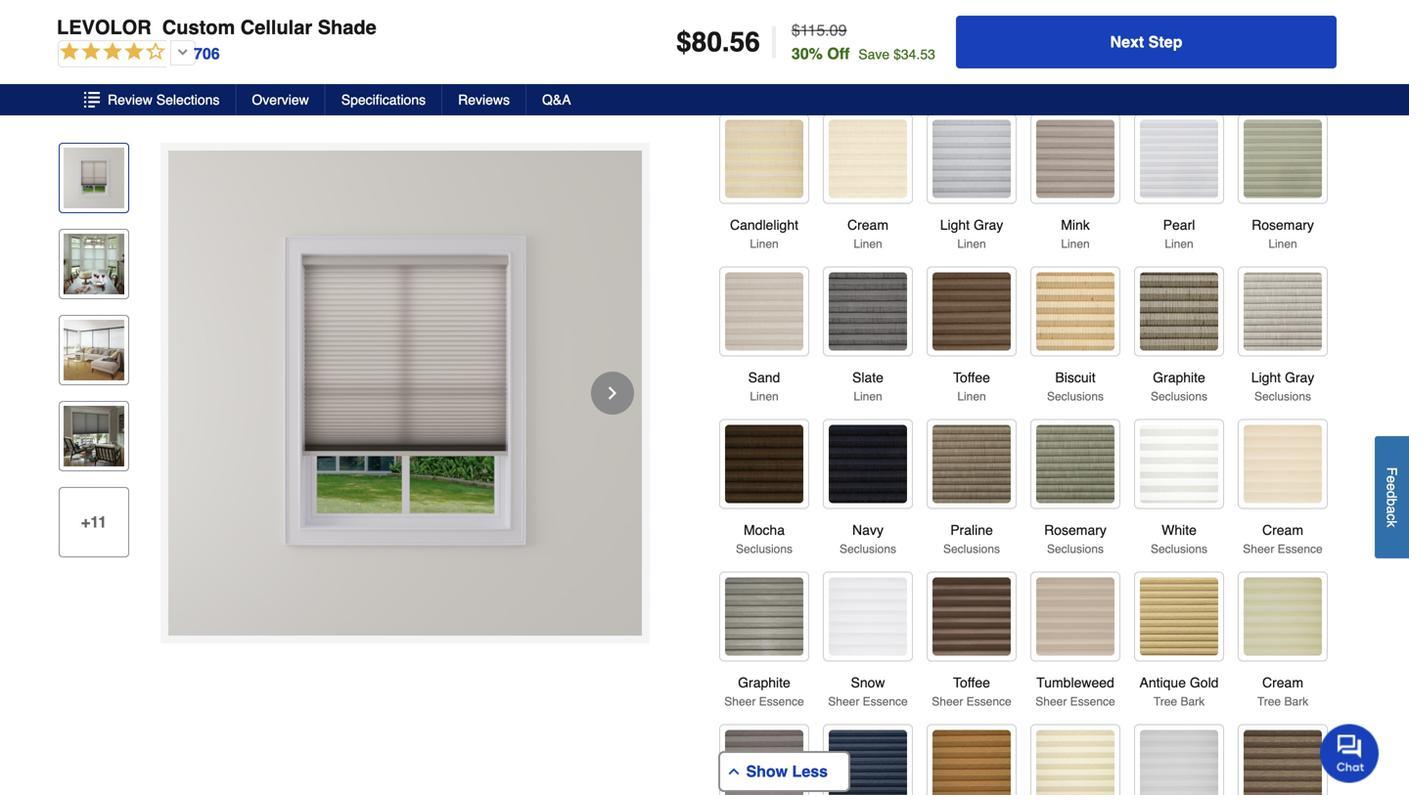 Task type: describe. For each thing, give the bounding box(es) containing it.
gold for antique gold linen
[[1293, 65, 1322, 80]]

specifications button
[[326, 84, 442, 115]]

biscuit image
[[1036, 272, 1115, 351]]

toffee sheer essence
[[932, 675, 1011, 709]]

4.3 stars image
[[57, 39, 221, 68]]

mocha seclusions
[[736, 522, 793, 556]]

antique gold image for antique gold linen
[[1244, 0, 1322, 45]]

heathered for toffee
[[1048, 85, 1103, 98]]

0 horizontal spatial levolor cellular shades image
[[64, 148, 124, 208]]

mink image
[[1036, 120, 1115, 198]]

cellular
[[241, 16, 312, 39]]

rosemary image for rosemary seclusions
[[1036, 425, 1115, 503]]

whisper heathered
[[1152, 65, 1207, 98]]

linen for sand
[[750, 390, 779, 404]]

b
[[1384, 499, 1400, 506]]

1 title image from the top
[[64, 234, 124, 295]]

navy seclusions
[[840, 522, 896, 556]]

next
[[1110, 33, 1144, 51]]

review selections
[[108, 92, 220, 108]]

rosemary seclusions
[[1044, 522, 1107, 556]]

seclusions for mocha
[[736, 543, 793, 556]]

tumbleweed
[[1036, 675, 1114, 691]]

%
[[809, 45, 823, 63]]

heathered for sand
[[737, 85, 792, 98]]

overview
[[252, 92, 309, 108]]

linen for toffee
[[957, 390, 986, 404]]

sheer for snow
[[828, 695, 859, 709]]

antique gold linen
[[1243, 65, 1322, 98]]

praline
[[950, 522, 993, 538]]

less
[[792, 763, 828, 781]]

chevron up image
[[726, 764, 742, 780]]

navy
[[852, 522, 884, 538]]

tree inside "cream tree bark"
[[1257, 695, 1281, 709]]

navy image
[[829, 425, 907, 503]]

linen for pearl
[[1165, 237, 1193, 251]]

rosemary for rosemary seclusions
[[1044, 522, 1107, 538]]

antique gold image for antique gold tree bark
[[1140, 578, 1218, 656]]

light gray seclusions
[[1251, 370, 1314, 404]]

marine image
[[829, 730, 907, 796]]

slate heathered
[[944, 65, 999, 98]]

overview button
[[236, 84, 326, 115]]

biscuit
[[1055, 370, 1096, 386]]

slate linen
[[852, 370, 884, 404]]

mink
[[1061, 217, 1090, 233]]

sand for sand heathered
[[748, 65, 780, 80]]

toffee image for toffee linen
[[933, 272, 1011, 351]]

graphite seclusions
[[1151, 370, 1207, 404]]

linen for candlelight
[[750, 237, 779, 251]]

0 vertical spatial snow image
[[829, 578, 907, 656]]

pearl
[[1163, 217, 1195, 233]]

graphite image for graphite seclusions
[[1140, 272, 1218, 351]]

$ 80.56
[[676, 26, 760, 58]]

white seclusions
[[1151, 522, 1207, 556]]

light fog image
[[725, 730, 803, 796]]

sheer for cream
[[1243, 543, 1274, 556]]

d
[[1384, 491, 1400, 499]]

step
[[1148, 33, 1182, 51]]

linen inside light gray linen
[[957, 237, 986, 251]]

sand linen
[[748, 370, 780, 404]]

c
[[1384, 514, 1400, 521]]

1 e from the top
[[1384, 476, 1400, 483]]

heathered inside sea glass heathered
[[841, 85, 895, 98]]

bark inside antique gold tree bark
[[1181, 695, 1205, 709]]

show
[[746, 763, 788, 781]]

toffee linen
[[953, 370, 990, 404]]

graphite for graphite sheer essence
[[738, 675, 790, 691]]

seclusions for graphite
[[1151, 390, 1207, 404]]

save
[[858, 46, 890, 62]]

toffee image down "cream tree bark"
[[1244, 730, 1322, 796]]

gray for light gray seclusions
[[1285, 370, 1314, 386]]

cream linen
[[847, 217, 888, 251]]

mocha
[[744, 522, 785, 538]]

sheer for toffee
[[932, 695, 963, 709]]

seclusions for biscuit
[[1047, 390, 1104, 404]]

selections
[[156, 92, 220, 108]]

seclusions for navy
[[840, 543, 896, 556]]

antique for antique gold linen
[[1243, 65, 1290, 80]]

1 horizontal spatial snow image
[[1140, 730, 1218, 796]]

linen inside antique gold linen
[[1268, 85, 1297, 98]]

antique gold tree bark
[[1139, 675, 1219, 709]]

gold for antique gold tree bark
[[1190, 675, 1219, 691]]

toffee for toffee linen
[[953, 370, 990, 386]]

sheer for tumbleweed
[[1036, 695, 1067, 709]]

seclusions for praline
[[943, 543, 1000, 556]]

review
[[108, 92, 153, 108]]

3 title image from the top
[[64, 406, 124, 467]]

pearl image
[[1140, 120, 1218, 198]]

graphite image for graphite sheer essence
[[725, 578, 803, 656]]

cream image for cream linen
[[829, 120, 907, 198]]

list view image
[[84, 92, 100, 108]]

reviews button
[[442, 84, 526, 115]]

+11 button
[[59, 487, 129, 558]]

cream image for cream sheer essence
[[1244, 425, 1322, 503]]

glass
[[865, 65, 900, 80]]

candlelight linen
[[730, 217, 798, 251]]

essence for tumbleweed
[[1070, 695, 1115, 709]]



Task type: locate. For each thing, give the bounding box(es) containing it.
essence inside tumbleweed sheer essence
[[1070, 695, 1115, 709]]

1 vertical spatial toffee
[[953, 370, 990, 386]]

0 vertical spatial toffee
[[1057, 65, 1094, 80]]

0 horizontal spatial light gray image
[[933, 120, 1011, 198]]

toffee image
[[1036, 0, 1115, 45], [933, 272, 1011, 351], [933, 578, 1011, 656], [1244, 730, 1322, 796]]

1 horizontal spatial light gray image
[[1244, 272, 1322, 351]]

sand image for sand linen
[[725, 272, 803, 351]]

sea glass heathered
[[836, 65, 900, 98]]

tumbleweed sheer essence
[[1036, 675, 1115, 709]]

show less
[[742, 763, 828, 781]]

2 vertical spatial title image
[[64, 406, 124, 467]]

toffee image for toffee heathered
[[1036, 0, 1115, 45]]

1 horizontal spatial antique gold image
[[1244, 0, 1322, 45]]

toffee inside toffee heathered
[[1057, 65, 1094, 80]]

rosemary image up rosemary seclusions
[[1036, 425, 1115, 503]]

sand up "mocha" image
[[748, 370, 780, 386]]

graphite sheer essence
[[724, 675, 804, 709]]

0 horizontal spatial light
[[940, 217, 970, 233]]

praline image
[[933, 425, 1011, 503]]

1 horizontal spatial gray
[[1285, 370, 1314, 386]]

2 sand from the top
[[748, 370, 780, 386]]

graphite image
[[1140, 272, 1218, 351], [725, 578, 803, 656]]

1 heathered from the left
[[737, 85, 792, 98]]

cream image up "cream tree bark"
[[1244, 578, 1322, 656]]

1 vertical spatial sand
[[748, 370, 780, 386]]

antique inside antique gold tree bark
[[1139, 675, 1186, 691]]

$ for 80.56
[[676, 26, 692, 58]]

seclusions for white
[[1151, 543, 1207, 556]]

sea glass image
[[829, 0, 907, 45]]

gray inside light gray linen
[[974, 217, 1003, 233]]

chevron right image
[[603, 384, 622, 403]]

cream for cream linen
[[847, 217, 888, 233]]

light gray image for light gray linen
[[933, 120, 1011, 198]]

0 vertical spatial rosemary
[[1252, 217, 1314, 233]]

1 vertical spatial gray
[[1285, 370, 1314, 386]]

1 vertical spatial rosemary image
[[1036, 425, 1115, 503]]

graphite up light fog image
[[738, 675, 790, 691]]

graphite inside graphite sheer essence
[[738, 675, 790, 691]]

heathered for whisper
[[1152, 85, 1207, 98]]

slate right glass
[[956, 65, 987, 80]]

slate image up slate heathered
[[933, 0, 1011, 45]]

q&a button
[[526, 84, 587, 115]]

graphite
[[1153, 370, 1205, 386], [738, 675, 790, 691]]

next step
[[1110, 33, 1182, 51]]

1 horizontal spatial $
[[791, 21, 800, 39]]

graphite image up "graphite seclusions"
[[1140, 272, 1218, 351]]

0 horizontal spatial graphite
[[738, 675, 790, 691]]

sand image down tumbleweed sheer essence
[[1036, 730, 1115, 796]]

light
[[940, 217, 970, 233], [1251, 370, 1281, 386]]

1 tree from the left
[[1154, 695, 1177, 709]]

sheer inside tumbleweed sheer essence
[[1036, 695, 1067, 709]]

linen inside cream linen
[[854, 237, 882, 251]]

next step button
[[956, 16, 1337, 68]]

heathered for slate
[[944, 85, 999, 98]]

show less button
[[720, 753, 848, 791]]

2 vertical spatial cream image
[[1244, 578, 1322, 656]]

cream image
[[829, 120, 907, 198], [1244, 425, 1322, 503], [1244, 578, 1322, 656]]

biscuit seclusions
[[1047, 370, 1104, 404]]

0 horizontal spatial antique
[[1139, 675, 1186, 691]]

toffee inside toffee sheer essence
[[953, 675, 990, 691]]

candlelight
[[730, 217, 798, 233]]

linen for rosemary
[[1268, 237, 1297, 251]]

sheer down tumbleweed
[[1036, 695, 1067, 709]]

gray for light gray linen
[[974, 217, 1003, 233]]

sand for sand linen
[[748, 370, 780, 386]]

1 vertical spatial rosemary
[[1044, 522, 1107, 538]]

light gray linen
[[940, 217, 1003, 251]]

1 vertical spatial title image
[[64, 320, 124, 381]]

5 heathered from the left
[[1152, 85, 1207, 98]]

toffee image for toffee sheer essence
[[933, 578, 1011, 656]]

essence for snow
[[863, 695, 908, 709]]

0 horizontal spatial slate image
[[829, 272, 907, 351]]

2 horizontal spatial $
[[893, 46, 901, 62]]

antique gold image up antique gold linen
[[1244, 0, 1322, 45]]

toffee up praline image
[[953, 370, 990, 386]]

tree
[[1154, 695, 1177, 709], [1257, 695, 1281, 709]]

shade
[[318, 16, 376, 39]]

review selections button
[[68, 84, 236, 115]]

sand image up sand heathered
[[725, 0, 803, 45]]

30
[[791, 45, 809, 63]]

snow image down antique gold tree bark
[[1140, 730, 1218, 796]]

levolor cellular shades image
[[64, 148, 124, 208], [168, 151, 642, 636]]

toffee for toffee heathered
[[1057, 65, 1094, 80]]

tumbleweed image
[[1036, 578, 1115, 656]]

2 e from the top
[[1384, 483, 1400, 491]]

0 vertical spatial slate image
[[933, 0, 1011, 45]]

rosemary image for rosemary linen
[[1244, 120, 1322, 198]]

slate for slate linen
[[852, 370, 884, 386]]

essence for graphite
[[759, 695, 804, 709]]

heathered
[[737, 85, 792, 98], [841, 85, 895, 98], [944, 85, 999, 98], [1048, 85, 1103, 98], [1152, 85, 1207, 98]]

essence inside toffee sheer essence
[[966, 695, 1011, 709]]

white image
[[1140, 425, 1218, 503]]

sand
[[748, 65, 780, 80], [748, 370, 780, 386]]

whisper
[[1154, 65, 1204, 80]]

slate image up "slate linen"
[[829, 272, 907, 351]]

1 horizontal spatial tree
[[1257, 695, 1281, 709]]

antique right tumbleweed
[[1139, 675, 1186, 691]]

+11
[[81, 513, 107, 531]]

1 vertical spatial cream image
[[1244, 425, 1322, 503]]

linen inside "rosemary linen"
[[1268, 237, 1297, 251]]

1 horizontal spatial slate image
[[933, 0, 1011, 45]]

mocha image
[[725, 425, 803, 503]]

chat invite button image
[[1320, 724, 1380, 783]]

k
[[1384, 521, 1400, 528]]

snow image up snow
[[829, 578, 907, 656]]

linen for cream
[[854, 237, 882, 251]]

2 title image from the top
[[64, 320, 124, 381]]

a
[[1384, 506, 1400, 514]]

706
[[194, 45, 220, 63]]

1 vertical spatial antique
[[1139, 675, 1186, 691]]

sand inside sand heathered
[[748, 65, 780, 80]]

1 horizontal spatial levolor cellular shades image
[[168, 151, 642, 636]]

sheer inside graphite sheer essence
[[724, 695, 756, 709]]

snow image
[[829, 578, 907, 656], [1140, 730, 1218, 796]]

0 vertical spatial light gray image
[[933, 120, 1011, 198]]

0 vertical spatial sand image
[[725, 0, 803, 45]]

sheer up raffia image
[[932, 695, 963, 709]]

1 vertical spatial slate
[[852, 370, 884, 386]]

slate up navy image
[[852, 370, 884, 386]]

slate for slate heathered
[[956, 65, 987, 80]]

antique gold image up antique gold tree bark
[[1140, 578, 1218, 656]]

graphite image up graphite sheer essence
[[725, 578, 803, 656]]

0 vertical spatial antique gold image
[[1244, 0, 1322, 45]]

linen for mink
[[1061, 237, 1090, 251]]

seclusions
[[1047, 390, 1104, 404], [1151, 390, 1207, 404], [1254, 390, 1311, 404], [736, 543, 793, 556], [840, 543, 896, 556], [943, 543, 1000, 556], [1047, 543, 1104, 556], [1151, 543, 1207, 556]]

antique
[[1243, 65, 1290, 80], [1139, 675, 1186, 691]]

cream
[[847, 217, 888, 233], [1262, 522, 1303, 538], [1262, 675, 1303, 691]]

e up the b
[[1384, 483, 1400, 491]]

f e e d b a c k
[[1384, 467, 1400, 528]]

$ 115.09 30 % off save $ 34.53
[[791, 21, 935, 63]]

sheer for graphite
[[724, 695, 756, 709]]

0 vertical spatial title image
[[64, 234, 124, 295]]

linen inside toffee linen
[[957, 390, 986, 404]]

0 horizontal spatial antique gold image
[[1140, 578, 1218, 656]]

slate
[[956, 65, 987, 80], [852, 370, 884, 386]]

seclusions inside light gray seclusions
[[1254, 390, 1311, 404]]

sand down 80.56
[[748, 65, 780, 80]]

antique inside antique gold linen
[[1243, 65, 1290, 80]]

linen inside sand linen
[[750, 390, 779, 404]]

1 horizontal spatial slate
[[956, 65, 987, 80]]

0 horizontal spatial slate
[[852, 370, 884, 386]]

gray inside light gray seclusions
[[1285, 370, 1314, 386]]

f e e d b a c k button
[[1375, 436, 1409, 559]]

slate image for slate heathered
[[933, 0, 1011, 45]]

0 horizontal spatial rosemary
[[1044, 522, 1107, 538]]

1 vertical spatial light gray image
[[1244, 272, 1322, 351]]

tree right antique gold tree bark
[[1257, 695, 1281, 709]]

toffee
[[1057, 65, 1094, 80], [953, 370, 990, 386], [953, 675, 990, 691]]

light gray image
[[933, 120, 1011, 198], [1244, 272, 1322, 351]]

0 horizontal spatial tree
[[1154, 695, 1177, 709]]

1 horizontal spatial gold
[[1293, 65, 1322, 80]]

linen inside candlelight linen
[[750, 237, 779, 251]]

light gray image for light gray seclusions
[[1244, 272, 1322, 351]]

1 vertical spatial sand image
[[725, 272, 803, 351]]

sheer up light fog image
[[724, 695, 756, 709]]

sand image for sand heathered
[[725, 0, 803, 45]]

2 vertical spatial sand image
[[1036, 730, 1115, 796]]

antique right whisper
[[1243, 65, 1290, 80]]

toffee image up toffee heathered
[[1036, 0, 1115, 45]]

cream inside cream sheer essence
[[1262, 522, 1303, 538]]

sand image up sand linen
[[725, 272, 803, 351]]

1 horizontal spatial bark
[[1284, 695, 1308, 709]]

sheer inside snow sheer essence
[[828, 695, 859, 709]]

whisper image
[[1140, 0, 1218, 45]]

rosemary linen
[[1252, 217, 1314, 251]]

1 bark from the left
[[1181, 695, 1205, 709]]

seclusions inside rosemary seclusions
[[1047, 543, 1104, 556]]

light inside light gray linen
[[940, 217, 970, 233]]

light gray image up light gray seclusions on the right
[[1244, 272, 1322, 351]]

gray
[[974, 217, 1003, 233], [1285, 370, 1314, 386]]

light inside light gray seclusions
[[1251, 370, 1281, 386]]

0 vertical spatial rosemary image
[[1244, 120, 1322, 198]]

praline seclusions
[[943, 522, 1000, 556]]

slate image
[[933, 0, 1011, 45], [829, 272, 907, 351]]

0 vertical spatial cream
[[847, 217, 888, 233]]

1 vertical spatial slate image
[[829, 272, 907, 351]]

cream for cream sheer essence
[[1262, 522, 1303, 538]]

sand heathered
[[737, 65, 792, 98]]

snow
[[851, 675, 885, 691]]

linen inside "slate linen"
[[854, 390, 882, 404]]

toffee up mink image
[[1057, 65, 1094, 80]]

sheer down snow
[[828, 695, 859, 709]]

bark inside "cream tree bark"
[[1284, 695, 1308, 709]]

1 vertical spatial light
[[1251, 370, 1281, 386]]

sheer inside cream sheer essence
[[1243, 543, 1274, 556]]

cream image up cream sheer essence at bottom right
[[1244, 425, 1322, 503]]

0 vertical spatial light
[[940, 217, 970, 233]]

1 vertical spatial antique gold image
[[1140, 578, 1218, 656]]

linen inside pearl linen
[[1165, 237, 1193, 251]]

cream for cream tree bark
[[1262, 675, 1303, 691]]

linen inside the mink linen
[[1061, 237, 1090, 251]]

q&a
[[542, 92, 571, 108]]

f
[[1384, 467, 1400, 476]]

rosemary
[[1252, 217, 1314, 233], [1044, 522, 1107, 538]]

1 horizontal spatial rosemary
[[1252, 217, 1314, 233]]

0 vertical spatial sand
[[748, 65, 780, 80]]

1 vertical spatial graphite image
[[725, 578, 803, 656]]

0 horizontal spatial gold
[[1190, 675, 1219, 691]]

cream sheer essence
[[1243, 522, 1323, 556]]

toffee up raffia image
[[953, 675, 990, 691]]

sheer right white seclusions
[[1243, 543, 1274, 556]]

0 horizontal spatial gray
[[974, 217, 1003, 233]]

2 vertical spatial toffee
[[953, 675, 990, 691]]

sea
[[836, 65, 861, 80]]

essence for cream
[[1278, 543, 1323, 556]]

2 bark from the left
[[1284, 695, 1308, 709]]

1 horizontal spatial rosemary image
[[1244, 120, 1322, 198]]

34.53
[[901, 46, 935, 62]]

0 vertical spatial cream image
[[829, 120, 907, 198]]

reviews
[[458, 92, 510, 108]]

1 horizontal spatial graphite
[[1153, 370, 1205, 386]]

$ for 115.09
[[791, 21, 800, 39]]

0 vertical spatial gray
[[974, 217, 1003, 233]]

graphite for graphite seclusions
[[1153, 370, 1205, 386]]

light right "graphite seclusions"
[[1251, 370, 1281, 386]]

4 heathered from the left
[[1048, 85, 1103, 98]]

0 vertical spatial graphite image
[[1140, 272, 1218, 351]]

sheer
[[1243, 543, 1274, 556], [724, 695, 756, 709], [828, 695, 859, 709], [932, 695, 963, 709], [1036, 695, 1067, 709]]

mink linen
[[1061, 217, 1090, 251]]

candlelight image
[[725, 120, 803, 198]]

graphite inside "graphite seclusions"
[[1153, 370, 1205, 386]]

linen
[[1268, 85, 1297, 98], [750, 237, 779, 251], [854, 237, 882, 251], [957, 237, 986, 251], [1061, 237, 1090, 251], [1165, 237, 1193, 251], [1268, 237, 1297, 251], [750, 390, 779, 404], [854, 390, 882, 404], [957, 390, 986, 404]]

light gray image up light gray linen
[[933, 120, 1011, 198]]

1 vertical spatial gold
[[1190, 675, 1219, 691]]

gold inside antique gold tree bark
[[1190, 675, 1219, 691]]

custom
[[162, 16, 235, 39]]

off
[[827, 45, 850, 63]]

light for light gray seclusions
[[1251, 370, 1281, 386]]

graphite up white image
[[1153, 370, 1205, 386]]

e up d
[[1384, 476, 1400, 483]]

title image
[[64, 234, 124, 295], [64, 320, 124, 381], [64, 406, 124, 467]]

antique for antique gold tree bark
[[1139, 675, 1186, 691]]

0 vertical spatial graphite
[[1153, 370, 1205, 386]]

1 sand from the top
[[748, 65, 780, 80]]

0 horizontal spatial graphite image
[[725, 578, 803, 656]]

2 vertical spatial cream
[[1262, 675, 1303, 691]]

1 vertical spatial cream
[[1262, 522, 1303, 538]]

e
[[1384, 476, 1400, 483], [1384, 483, 1400, 491]]

white
[[1162, 522, 1197, 538]]

essence inside graphite sheer essence
[[759, 695, 804, 709]]

sheer inside toffee sheer essence
[[932, 695, 963, 709]]

levolor
[[57, 16, 151, 39]]

80.56
[[692, 26, 760, 58]]

rosemary image
[[1244, 120, 1322, 198], [1036, 425, 1115, 503]]

sand image
[[725, 0, 803, 45], [725, 272, 803, 351], [1036, 730, 1115, 796]]

rosemary image up "rosemary linen"
[[1244, 120, 1322, 198]]

$
[[791, 21, 800, 39], [676, 26, 692, 58], [893, 46, 901, 62]]

linen for slate
[[854, 390, 882, 404]]

0 horizontal spatial $
[[676, 26, 692, 58]]

2 tree from the left
[[1257, 695, 1281, 709]]

rosemary for rosemary linen
[[1252, 217, 1314, 233]]

0 horizontal spatial bark
[[1181, 695, 1205, 709]]

slate image for slate linen
[[829, 272, 907, 351]]

cream tree bark
[[1257, 675, 1308, 709]]

pearl linen
[[1163, 217, 1195, 251]]

115.09
[[800, 21, 847, 39]]

1 horizontal spatial light
[[1251, 370, 1281, 386]]

essence inside snow sheer essence
[[863, 695, 908, 709]]

essence for toffee
[[966, 695, 1011, 709]]

light right cream linen
[[940, 217, 970, 233]]

toffee for toffee sheer essence
[[953, 675, 990, 691]]

cream inside "cream tree bark"
[[1262, 675, 1303, 691]]

seclusions for rosemary
[[1047, 543, 1104, 556]]

toffee image up toffee sheer essence
[[933, 578, 1011, 656]]

tree right tumbleweed sheer essence
[[1154, 695, 1177, 709]]

tree inside antique gold tree bark
[[1154, 695, 1177, 709]]

toffee image up toffee linen on the right
[[933, 272, 1011, 351]]

essence inside cream sheer essence
[[1278, 543, 1323, 556]]

1 vertical spatial snow image
[[1140, 730, 1218, 796]]

0 vertical spatial antique
[[1243, 65, 1290, 80]]

light for light gray linen
[[940, 217, 970, 233]]

antique gold image
[[1244, 0, 1322, 45], [1140, 578, 1218, 656]]

1 horizontal spatial antique
[[1243, 65, 1290, 80]]

bark
[[1181, 695, 1205, 709], [1284, 695, 1308, 709]]

1 horizontal spatial graphite image
[[1140, 272, 1218, 351]]

0 vertical spatial slate
[[956, 65, 987, 80]]

gold inside antique gold linen
[[1293, 65, 1322, 80]]

2 heathered from the left
[[841, 85, 895, 98]]

snow sheer essence
[[828, 675, 908, 709]]

slate inside slate heathered
[[956, 65, 987, 80]]

cream image for cream tree bark
[[1244, 578, 1322, 656]]

cream image up cream linen
[[829, 120, 907, 198]]

0 horizontal spatial rosemary image
[[1036, 425, 1115, 503]]

toffee heathered
[[1048, 65, 1103, 98]]

raffia image
[[933, 730, 1011, 796]]

0 horizontal spatial snow image
[[829, 578, 907, 656]]

specifications
[[341, 92, 426, 108]]

1 vertical spatial graphite
[[738, 675, 790, 691]]

3 heathered from the left
[[944, 85, 999, 98]]

0 vertical spatial gold
[[1293, 65, 1322, 80]]

custom cellular shade
[[162, 16, 376, 39]]



Task type: vqa. For each thing, say whether or not it's contained in the screenshot.


